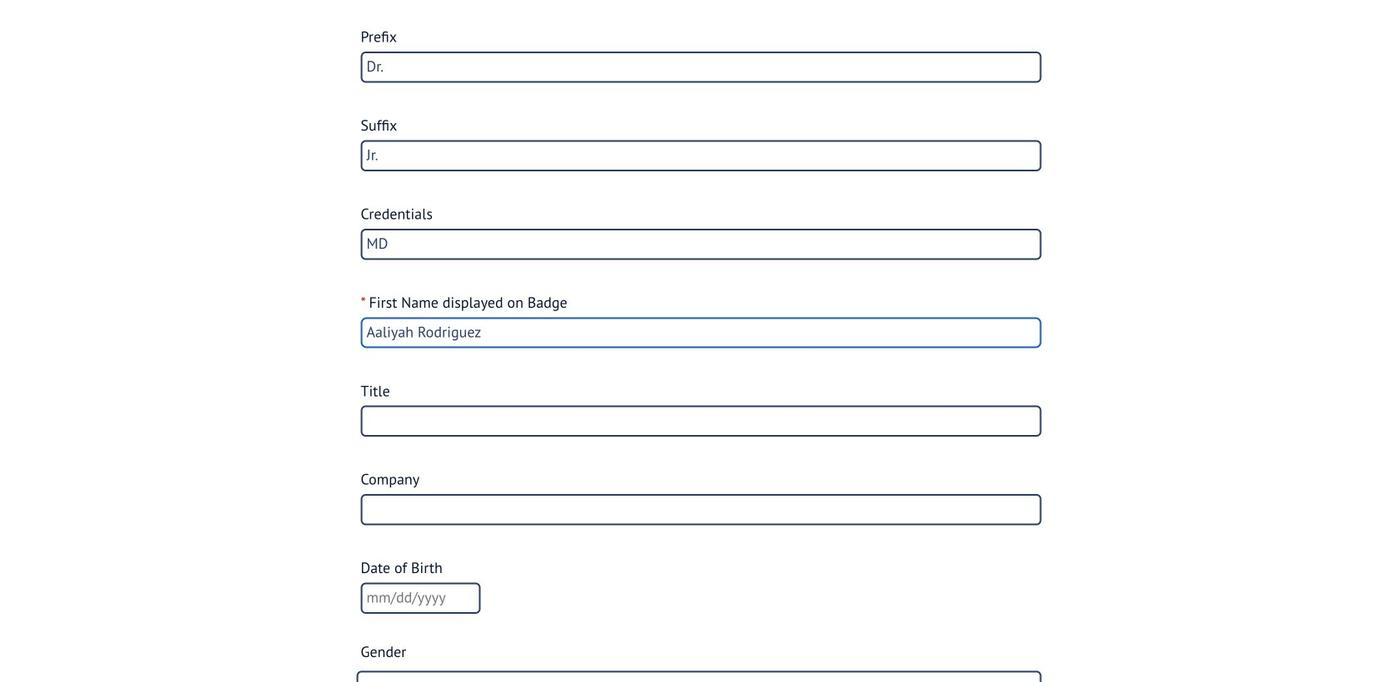 Task type: locate. For each thing, give the bounding box(es) containing it.
Suffix text field
[[361, 140, 1042, 171]]

First Name displayed on Badge text field
[[361, 317, 1042, 348]]

mm/dd/yyyy text field
[[361, 583, 480, 614]]



Task type: vqa. For each thing, say whether or not it's contained in the screenshot.
Email Address text field
no



Task type: describe. For each thing, give the bounding box(es) containing it.
Company text field
[[361, 494, 1042, 526]]

Prefix text field
[[361, 52, 1042, 83]]

Credentials text field
[[361, 229, 1042, 260]]

Title text field
[[361, 406, 1042, 437]]



